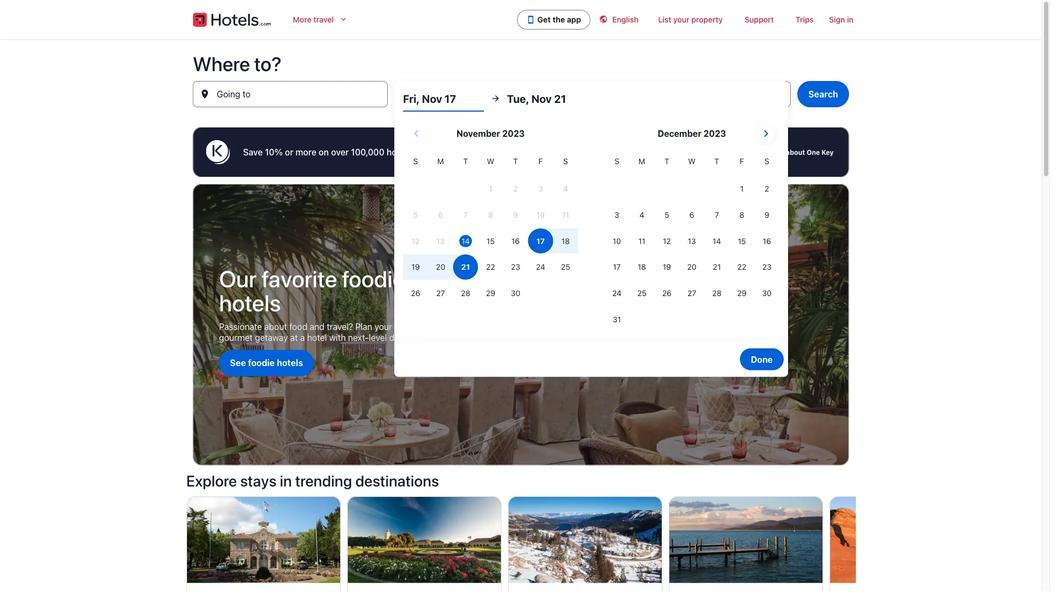 Task type: vqa. For each thing, say whether or not it's contained in the screenshot.
4
yes



Task type: locate. For each thing, give the bounding box(es) containing it.
save 10% or more on over 100,000 hotels with member prices – savings get better as you climb through the tiers
[[243, 147, 701, 157]]

sign in
[[830, 15, 854, 24]]

1 horizontal spatial 28 button
[[705, 281, 730, 306]]

application containing november 2023
[[403, 120, 780, 333]]

support
[[745, 15, 775, 24]]

m left prices
[[438, 157, 444, 166]]

15 down 8 button
[[738, 236, 747, 245]]

9
[[765, 210, 770, 219]]

t left tiers
[[665, 157, 670, 166]]

0 horizontal spatial 30 button
[[504, 281, 529, 306]]

1 horizontal spatial f
[[740, 157, 745, 166]]

16 inside november 2023 element
[[512, 236, 520, 245]]

1 30 button from the left
[[504, 281, 529, 306]]

about up 'getaway' on the left bottom of the page
[[265, 322, 287, 332]]

0 horizontal spatial in
[[280, 472, 292, 490]]

1 16 from the left
[[512, 236, 520, 245]]

or
[[285, 147, 294, 157]]

25 inside november 2023 element
[[562, 263, 571, 272]]

2023
[[503, 128, 525, 139], [704, 128, 727, 139]]

0 horizontal spatial 24 button
[[529, 255, 554, 280]]

14 for 2nd 14 button from right
[[462, 236, 470, 245]]

savings
[[504, 147, 535, 157]]

2023 right december
[[704, 128, 727, 139]]

2 14 from the left
[[713, 236, 722, 245]]

0 vertical spatial 24
[[536, 263, 546, 272]]

w down december 2023
[[689, 157, 696, 166]]

the left tiers
[[667, 147, 681, 157]]

1 horizontal spatial w
[[689, 157, 696, 166]]

m right climb at the right top of page
[[639, 157, 646, 166]]

2 t from the left
[[514, 157, 518, 166]]

2 30 from the left
[[763, 289, 772, 298]]

1 horizontal spatial 14
[[713, 236, 722, 245]]

1 horizontal spatial 24
[[613, 289, 622, 298]]

15 for 2nd 15 button from left
[[738, 236, 747, 245]]

f for december 2023
[[740, 157, 745, 166]]

16 down 9 "button"
[[763, 236, 772, 245]]

23
[[511, 263, 521, 272], [763, 263, 772, 272]]

1 horizontal spatial 23
[[763, 263, 772, 272]]

1 horizontal spatial 15 button
[[730, 229, 755, 254]]

24 button
[[529, 255, 554, 280], [605, 281, 630, 306]]

3 s from the left
[[615, 157, 620, 166]]

28 button down 21 button
[[705, 281, 730, 306]]

2 22 button from the left
[[730, 255, 755, 280]]

15 right today element
[[487, 236, 495, 245]]

26 inside november 2023 element
[[411, 289, 421, 298]]

15 button right today element
[[479, 229, 504, 254]]

2 28 from the left
[[713, 289, 722, 298]]

0 horizontal spatial about
[[265, 322, 287, 332]]

1 horizontal spatial 25
[[638, 289, 647, 298]]

f inside the "december 2023" element
[[740, 157, 745, 166]]

1 14 from the left
[[462, 236, 470, 245]]

0 horizontal spatial your
[[375, 322, 392, 332]]

0 horizontal spatial 27 button
[[428, 281, 454, 306]]

1 horizontal spatial 28
[[713, 289, 722, 298]]

25 button
[[554, 255, 579, 280], [630, 281, 655, 306]]

2 horizontal spatial 21
[[713, 263, 722, 272]]

1 22 from the left
[[486, 263, 496, 272]]

28 inside november 2023 element
[[461, 289, 471, 298]]

26 button down 19 button
[[655, 281, 680, 306]]

1 horizontal spatial 16 button
[[755, 229, 780, 254]]

with inside our favorite foodie hotels passionate about food and travel? plan your gourmet getaway at a hotel with next-level dining.
[[329, 333, 346, 343]]

100,000
[[351, 147, 385, 157]]

16 for first 16 button from left
[[512, 236, 520, 245]]

more travel
[[293, 15, 334, 24]]

20
[[688, 263, 697, 272]]

2 28 button from the left
[[705, 281, 730, 306]]

see
[[230, 358, 246, 368]]

1 vertical spatial about
[[265, 322, 287, 332]]

0 horizontal spatial 29 button
[[479, 281, 504, 306]]

hotels up passionate
[[219, 289, 281, 316]]

0 horizontal spatial with
[[329, 333, 346, 343]]

2 26 button from the left
[[655, 281, 680, 306]]

1 horizontal spatial 22
[[738, 263, 747, 272]]

2 30 button from the left
[[755, 281, 780, 306]]

1 horizontal spatial 27 button
[[680, 281, 705, 306]]

1 23 button from the left
[[504, 255, 529, 280]]

climb
[[609, 147, 631, 157]]

1 horizontal spatial 16
[[763, 236, 772, 245]]

a
[[300, 333, 305, 343]]

0 horizontal spatial 25
[[562, 263, 571, 272]]

t right the –
[[514, 157, 518, 166]]

t left prices
[[464, 157, 468, 166]]

favorite
[[262, 265, 337, 292]]

0 horizontal spatial 25 button
[[554, 255, 579, 280]]

1 horizontal spatial with
[[414, 147, 431, 157]]

0 vertical spatial with
[[414, 147, 431, 157]]

1 vertical spatial foodie
[[248, 358, 275, 368]]

30 button
[[504, 281, 529, 306], [755, 281, 780, 306]]

22 inside november 2023 element
[[486, 263, 496, 272]]

2 22 from the left
[[738, 263, 747, 272]]

16 inside the "december 2023" element
[[763, 236, 772, 245]]

m inside november 2023 element
[[438, 157, 444, 166]]

1 horizontal spatial 30 button
[[755, 281, 780, 306]]

1 horizontal spatial 21
[[555, 92, 567, 105]]

17 left -
[[437, 93, 446, 104]]

in inside the sign in dropdown button
[[848, 15, 854, 24]]

1 horizontal spatial 29
[[738, 289, 747, 298]]

1 horizontal spatial 22 button
[[730, 255, 755, 280]]

22 inside the "december 2023" element
[[738, 263, 747, 272]]

in
[[848, 15, 854, 24], [280, 472, 292, 490]]

1 horizontal spatial 29 button
[[730, 281, 755, 306]]

0 horizontal spatial 14 button
[[454, 229, 479, 254]]

2 27 from the left
[[688, 289, 697, 298]]

1 vertical spatial the
[[667, 147, 681, 157]]

25 down 18 button
[[638, 289, 647, 298]]

december 2023 element
[[605, 155, 780, 333]]

application inside our favorite foodie hotels main content
[[403, 120, 780, 333]]

done button
[[741, 348, 784, 370]]

w inside november 2023 element
[[487, 157, 495, 166]]

1 button
[[730, 176, 755, 201]]

to?
[[254, 52, 282, 75]]

1 horizontal spatial 30
[[763, 289, 772, 298]]

0 vertical spatial hotels
[[387, 147, 412, 157]]

0 vertical spatial foodie
[[342, 265, 405, 292]]

21 inside 'button'
[[555, 92, 567, 105]]

f
[[539, 157, 543, 166], [740, 157, 745, 166]]

0 horizontal spatial 27
[[437, 289, 445, 298]]

30 inside the "december 2023" element
[[763, 289, 772, 298]]

0 horizontal spatial 15
[[487, 236, 495, 245]]

0 horizontal spatial 16 button
[[504, 229, 529, 254]]

directional image
[[491, 94, 501, 103]]

1 horizontal spatial 26
[[663, 289, 672, 298]]

26 button
[[403, 281, 428, 306], [655, 281, 680, 306]]

fri, nov 17
[[403, 92, 456, 105]]

in right stays
[[280, 472, 292, 490]]

10 button
[[605, 229, 630, 254]]

1 horizontal spatial about
[[787, 148, 806, 156]]

26
[[411, 289, 421, 298], [663, 289, 672, 298]]

the inside our favorite foodie hotels main content
[[667, 147, 681, 157]]

1 26 from the left
[[411, 289, 421, 298]]

with down "previous month" image
[[414, 147, 431, 157]]

28 button inside november 2023 element
[[454, 281, 479, 306]]

1 28 button from the left
[[454, 281, 479, 306]]

1 vertical spatial 24 button
[[605, 281, 630, 306]]

previous month image
[[410, 127, 423, 140]]

about left one
[[787, 148, 806, 156]]

1 vertical spatial 25
[[638, 289, 647, 298]]

f right savings
[[539, 157, 543, 166]]

november 2023
[[457, 128, 525, 139]]

today element
[[460, 235, 472, 247]]

14 inside the "december 2023" element
[[713, 236, 722, 245]]

29 inside the "december 2023" element
[[738, 289, 747, 298]]

w inside the "december 2023" element
[[689, 157, 696, 166]]

25 left 17 button
[[562, 263, 571, 272]]

24 button inside november 2023 element
[[529, 255, 554, 280]]

1 30 from the left
[[511, 289, 521, 298]]

t right tiers
[[715, 157, 720, 166]]

the right get at the top right of the page
[[553, 15, 566, 24]]

foodie right 'see' in the left bottom of the page
[[248, 358, 275, 368]]

list your property link
[[648, 9, 734, 31]]

get the app
[[538, 15, 582, 24]]

s right you
[[615, 157, 620, 166]]

1 horizontal spatial 26 button
[[655, 281, 680, 306]]

2 26 from the left
[[663, 289, 672, 298]]

28 button down today element
[[454, 281, 479, 306]]

16 button down 9 "button"
[[755, 229, 780, 254]]

w
[[487, 157, 495, 166], [689, 157, 696, 166]]

0 horizontal spatial 22
[[486, 263, 496, 272]]

29 inside november 2023 element
[[486, 289, 496, 298]]

1 horizontal spatial the
[[667, 147, 681, 157]]

with down travel?
[[329, 333, 346, 343]]

12 button
[[655, 229, 680, 254]]

0 vertical spatial 25
[[562, 263, 571, 272]]

1 horizontal spatial 14 button
[[705, 229, 730, 254]]

1 26 button from the left
[[403, 281, 428, 306]]

0 vertical spatial in
[[848, 15, 854, 24]]

16 button
[[504, 229, 529, 254], [755, 229, 780, 254]]

about inside our favorite foodie hotels passionate about food and travel? plan your gourmet getaway at a hotel with next-level dining.
[[265, 322, 287, 332]]

done
[[751, 354, 774, 365]]

your right list
[[674, 15, 690, 24]]

29
[[486, 289, 496, 298], [738, 289, 747, 298]]

trending
[[296, 472, 352, 490]]

25 button left 17 button
[[554, 255, 579, 280]]

t
[[464, 157, 468, 166], [514, 157, 518, 166], [665, 157, 670, 166], [715, 157, 720, 166]]

2 f from the left
[[740, 157, 745, 166]]

15 inside the "december 2023" element
[[738, 236, 747, 245]]

21 right the tue,
[[555, 92, 567, 105]]

0 horizontal spatial 29
[[486, 289, 496, 298]]

30 for 1st 30 button from the left
[[511, 289, 521, 298]]

1 horizontal spatial 27
[[688, 289, 697, 298]]

1 horizontal spatial 15
[[738, 236, 747, 245]]

0 vertical spatial 24 button
[[529, 255, 554, 280]]

through
[[633, 147, 665, 157]]

1 f from the left
[[539, 157, 543, 166]]

show previous card image
[[180, 551, 193, 564]]

0 horizontal spatial 26
[[411, 289, 421, 298]]

2 2023 from the left
[[704, 128, 727, 139]]

28 button
[[454, 281, 479, 306], [705, 281, 730, 306]]

2 s from the left
[[564, 157, 569, 166]]

26 down 19 button
[[663, 289, 672, 298]]

m inside the "december 2023" element
[[639, 157, 646, 166]]

15 button down 8 button
[[730, 229, 755, 254]]

16 button right today element
[[504, 229, 529, 254]]

1 vertical spatial 24
[[613, 289, 622, 298]]

1 vertical spatial 25 button
[[630, 281, 655, 306]]

2 15 from the left
[[738, 236, 747, 245]]

in right sign
[[848, 15, 854, 24]]

28
[[461, 289, 471, 298], [713, 289, 722, 298]]

15
[[487, 236, 495, 245], [738, 236, 747, 245]]

list your property
[[659, 15, 723, 24]]

m for november 2023
[[438, 157, 444, 166]]

1 22 button from the left
[[479, 255, 504, 280]]

4
[[640, 210, 645, 219]]

27 inside november 2023 element
[[437, 289, 445, 298]]

foodie up plan
[[342, 265, 405, 292]]

22
[[486, 263, 496, 272], [738, 263, 747, 272]]

25 button down 18 button
[[630, 281, 655, 306]]

getaway
[[255, 333, 288, 343]]

s down learn
[[765, 157, 770, 166]]

2 15 button from the left
[[730, 229, 755, 254]]

0 horizontal spatial 15 button
[[479, 229, 504, 254]]

s left as
[[564, 157, 569, 166]]

1 horizontal spatial m
[[639, 157, 646, 166]]

27 inside the "december 2023" element
[[688, 289, 697, 298]]

26 inside the "december 2023" element
[[663, 289, 672, 298]]

dine under a verdant mosaic of plant life in the city. image
[[193, 184, 850, 465]]

24
[[536, 263, 546, 272], [613, 289, 622, 298]]

hotels logo image
[[193, 11, 271, 28]]

9 button
[[755, 202, 780, 227]]

0 horizontal spatial f
[[539, 157, 543, 166]]

0 horizontal spatial 14
[[462, 236, 470, 245]]

1 m from the left
[[438, 157, 444, 166]]

26 button up dining. in the bottom left of the page
[[403, 281, 428, 306]]

passionate
[[219, 322, 262, 332]]

14 inside today element
[[462, 236, 470, 245]]

1 horizontal spatial 23 button
[[755, 255, 780, 280]]

0 horizontal spatial 2023
[[503, 128, 525, 139]]

your
[[674, 15, 690, 24], [375, 322, 392, 332]]

17 right fri,
[[445, 92, 456, 105]]

1 15 from the left
[[487, 236, 495, 245]]

next-
[[348, 333, 369, 343]]

2023 for december 2023
[[704, 128, 727, 139]]

17
[[445, 92, 456, 105], [437, 93, 446, 104], [614, 263, 621, 272]]

f up 1
[[740, 157, 745, 166]]

better
[[553, 147, 578, 157]]

your up the level
[[375, 322, 392, 332]]

2023 up savings
[[503, 128, 525, 139]]

hotels down at
[[277, 358, 303, 368]]

26 button inside november 2023 element
[[403, 281, 428, 306]]

29 button
[[479, 281, 504, 306], [730, 281, 755, 306]]

17 inside the "december 2023" element
[[614, 263, 621, 272]]

our favorite foodie hotels main content
[[0, 39, 1043, 591]]

2 29 button from the left
[[730, 281, 755, 306]]

0 horizontal spatial 22 button
[[479, 255, 504, 280]]

fri,
[[403, 92, 420, 105]]

15 button
[[479, 229, 504, 254], [730, 229, 755, 254]]

explore stays in trending destinations
[[186, 472, 439, 490]]

0 horizontal spatial 28
[[461, 289, 471, 298]]

f inside november 2023 element
[[539, 157, 543, 166]]

0 horizontal spatial 24
[[536, 263, 546, 272]]

0 horizontal spatial 23
[[511, 263, 521, 272]]

w left the –
[[487, 157, 495, 166]]

24 inside the "december 2023" element
[[613, 289, 622, 298]]

2 16 from the left
[[763, 236, 772, 245]]

1 vertical spatial in
[[280, 472, 292, 490]]

1 horizontal spatial 24 button
[[605, 281, 630, 306]]

1 horizontal spatial 25 button
[[630, 281, 655, 306]]

0 horizontal spatial 23 button
[[504, 255, 529, 280]]

2 27 button from the left
[[680, 281, 705, 306]]

hotels down "previous month" image
[[387, 147, 412, 157]]

21 inside button
[[472, 93, 481, 104]]

16 right today element
[[512, 236, 520, 245]]

search
[[809, 89, 839, 99]]

2 w from the left
[[689, 157, 696, 166]]

2 29 from the left
[[738, 289, 747, 298]]

application
[[403, 120, 780, 333]]

1 vertical spatial with
[[329, 333, 346, 343]]

1 horizontal spatial 2023
[[704, 128, 727, 139]]

m
[[438, 157, 444, 166], [639, 157, 646, 166]]

1 s from the left
[[414, 157, 418, 166]]

get
[[538, 147, 551, 157]]

1 23 from the left
[[511, 263, 521, 272]]

0 horizontal spatial 26 button
[[403, 281, 428, 306]]

explore
[[186, 472, 237, 490]]

0 horizontal spatial 30
[[511, 289, 521, 298]]

30 inside november 2023 element
[[511, 289, 521, 298]]

0 vertical spatial about
[[787, 148, 806, 156]]

1 horizontal spatial foodie
[[342, 265, 405, 292]]

f for november 2023
[[539, 157, 543, 166]]

17 left 18 at the top of page
[[614, 263, 621, 272]]

0 vertical spatial 25 button
[[554, 255, 579, 280]]

1 horizontal spatial in
[[848, 15, 854, 24]]

gourmet
[[219, 333, 253, 343]]

search button
[[798, 81, 850, 107]]

1 27 from the left
[[437, 289, 445, 298]]

english
[[613, 15, 639, 24]]

25
[[562, 263, 571, 272], [638, 289, 647, 298]]

0 horizontal spatial 28 button
[[454, 281, 479, 306]]

0 vertical spatial your
[[674, 15, 690, 24]]

18 button
[[630, 255, 655, 280]]

1 w from the left
[[487, 157, 495, 166]]

s down "previous month" image
[[414, 157, 418, 166]]

0 horizontal spatial 21
[[472, 93, 481, 104]]

1 29 from the left
[[486, 289, 496, 298]]

21
[[555, 92, 567, 105], [472, 93, 481, 104], [713, 263, 722, 272]]

0 horizontal spatial w
[[487, 157, 495, 166]]

21 left directional image
[[472, 93, 481, 104]]

27
[[437, 289, 445, 298], [688, 289, 697, 298]]

0 horizontal spatial 16
[[512, 236, 520, 245]]

15 for first 15 button from the left
[[487, 236, 495, 245]]

28 down 21 button
[[713, 289, 722, 298]]

27 button
[[428, 281, 454, 306], [680, 281, 705, 306]]

0 vertical spatial the
[[553, 15, 566, 24]]

4 button
[[630, 202, 655, 227]]

28 down today element
[[461, 289, 471, 298]]

27 for first 27 button from right
[[688, 289, 697, 298]]

small image
[[600, 15, 608, 24]]

15 inside november 2023 element
[[487, 236, 495, 245]]

plan
[[356, 322, 373, 332]]

nov inside button
[[422, 92, 442, 105]]

1 vertical spatial hotels
[[219, 289, 281, 316]]

about inside learn about one key link
[[787, 148, 806, 156]]

21 right 20 button at the right top of the page
[[713, 263, 722, 272]]

26 up dining. in the bottom left of the page
[[411, 289, 421, 298]]

english button
[[591, 9, 648, 31]]

1 2023 from the left
[[503, 128, 525, 139]]

1 vertical spatial your
[[375, 322, 392, 332]]

1 28 from the left
[[461, 289, 471, 298]]

2 m from the left
[[639, 157, 646, 166]]

0 horizontal spatial m
[[438, 157, 444, 166]]



Task type: describe. For each thing, give the bounding box(es) containing it.
0 horizontal spatial foodie
[[248, 358, 275, 368]]

december
[[658, 128, 702, 139]]

1 14 button from the left
[[454, 229, 479, 254]]

25 button inside november 2023 element
[[554, 255, 579, 280]]

w for november
[[487, 157, 495, 166]]

1 27 button from the left
[[428, 281, 454, 306]]

31
[[613, 315, 622, 324]]

19
[[663, 263, 672, 272]]

20 button
[[680, 255, 705, 280]]

nov 17 - nov 21
[[419, 93, 481, 104]]

show next card image
[[850, 551, 863, 564]]

trips
[[796, 15, 814, 24]]

november
[[457, 128, 501, 139]]

21 inside button
[[713, 263, 722, 272]]

24 inside november 2023 element
[[536, 263, 546, 272]]

11
[[639, 236, 646, 245]]

30 for second 30 button from the left
[[763, 289, 772, 298]]

learn
[[766, 148, 785, 156]]

7 button
[[705, 202, 730, 227]]

november 2023 element
[[403, 155, 579, 307]]

stays
[[240, 472, 277, 490]]

food
[[290, 322, 308, 332]]

tue,
[[507, 92, 530, 105]]

6 button
[[680, 202, 705, 227]]

2 16 button from the left
[[755, 229, 780, 254]]

10%
[[265, 147, 283, 157]]

prices
[[470, 147, 495, 157]]

10
[[613, 236, 622, 245]]

sign
[[830, 15, 846, 24]]

19 button
[[655, 255, 680, 280]]

25 inside the "december 2023" element
[[638, 289, 647, 298]]

14 for 2nd 14 button from the left
[[713, 236, 722, 245]]

13 button
[[680, 229, 705, 254]]

our
[[219, 265, 257, 292]]

1
[[741, 184, 744, 193]]

1 29 button from the left
[[479, 281, 504, 306]]

more
[[296, 147, 317, 157]]

sign in button
[[825, 9, 859, 31]]

18
[[638, 263, 647, 272]]

save
[[243, 147, 263, 157]]

where
[[193, 52, 250, 75]]

3
[[615, 210, 620, 219]]

26 for 2nd 26 "button" from left
[[663, 289, 672, 298]]

4 t from the left
[[715, 157, 720, 166]]

2
[[765, 184, 770, 193]]

16 for second 16 button
[[763, 236, 772, 245]]

and
[[310, 322, 325, 332]]

over
[[331, 147, 349, 157]]

hotel
[[307, 333, 327, 343]]

key
[[822, 148, 834, 156]]

hotels inside our favorite foodie hotels passionate about food and travel? plan your gourmet getaway at a hotel with next-level dining.
[[219, 289, 281, 316]]

list
[[659, 15, 672, 24]]

tue, nov 21 button
[[507, 85, 588, 112]]

2023 for november 2023
[[503, 128, 525, 139]]

you
[[592, 147, 606, 157]]

5 button
[[655, 202, 680, 227]]

28 inside the "december 2023" element
[[713, 289, 722, 298]]

as
[[580, 147, 590, 157]]

31 button
[[605, 307, 630, 332]]

see foodie hotels
[[230, 358, 303, 368]]

1 15 button from the left
[[479, 229, 504, 254]]

in inside our favorite foodie hotels main content
[[280, 472, 292, 490]]

foodie inside our favorite foodie hotels passionate about food and travel? plan your gourmet getaway at a hotel with next-level dining.
[[342, 265, 405, 292]]

nov inside 'button'
[[532, 92, 552, 105]]

3 t from the left
[[665, 157, 670, 166]]

17 button
[[605, 255, 630, 280]]

travel
[[314, 15, 334, 24]]

learn about one key link
[[764, 143, 837, 161]]

learn about one key
[[766, 148, 834, 156]]

get
[[538, 15, 551, 24]]

1 horizontal spatial your
[[674, 15, 690, 24]]

our favorite foodie hotels passionate about food and travel? plan your gourmet getaway at a hotel with next-level dining.
[[219, 265, 416, 343]]

your inside our favorite foodie hotels passionate about food and travel? plan your gourmet getaway at a hotel with next-level dining.
[[375, 322, 392, 332]]

member
[[434, 147, 467, 157]]

8 button
[[730, 202, 755, 227]]

level
[[369, 333, 387, 343]]

2 23 button from the left
[[755, 255, 780, 280]]

2 14 button from the left
[[705, 229, 730, 254]]

2 23 from the left
[[763, 263, 772, 272]]

-
[[448, 93, 452, 104]]

1 16 button from the left
[[504, 229, 529, 254]]

property
[[692, 15, 723, 24]]

one
[[807, 148, 821, 156]]

26 for 26 "button" inside the november 2023 element
[[411, 289, 421, 298]]

2 vertical spatial hotels
[[277, 358, 303, 368]]

at
[[290, 333, 298, 343]]

tue, nov 21
[[507, 92, 567, 105]]

m for december 2023
[[639, 157, 646, 166]]

4 s from the left
[[765, 157, 770, 166]]

more travel button
[[284, 9, 357, 31]]

december 2023
[[658, 128, 727, 139]]

8
[[740, 210, 745, 219]]

7
[[715, 210, 720, 219]]

tiers
[[683, 147, 701, 157]]

21 button
[[705, 255, 730, 280]]

fri, nov 17 button
[[403, 85, 484, 112]]

5
[[665, 210, 670, 219]]

destinations
[[356, 472, 439, 490]]

next month image
[[760, 127, 773, 140]]

travel?
[[327, 322, 353, 332]]

17 inside button
[[437, 93, 446, 104]]

download the app button image
[[527, 15, 536, 24]]

1 t from the left
[[464, 157, 468, 166]]

more
[[293, 15, 312, 24]]

trips link
[[785, 9, 825, 31]]

3 button
[[605, 202, 630, 227]]

0 horizontal spatial the
[[553, 15, 566, 24]]

27 for second 27 button from right
[[437, 289, 445, 298]]

see foodie hotels link
[[219, 350, 314, 376]]

11 button
[[630, 229, 655, 254]]

w for december
[[689, 157, 696, 166]]

support link
[[734, 9, 785, 31]]



